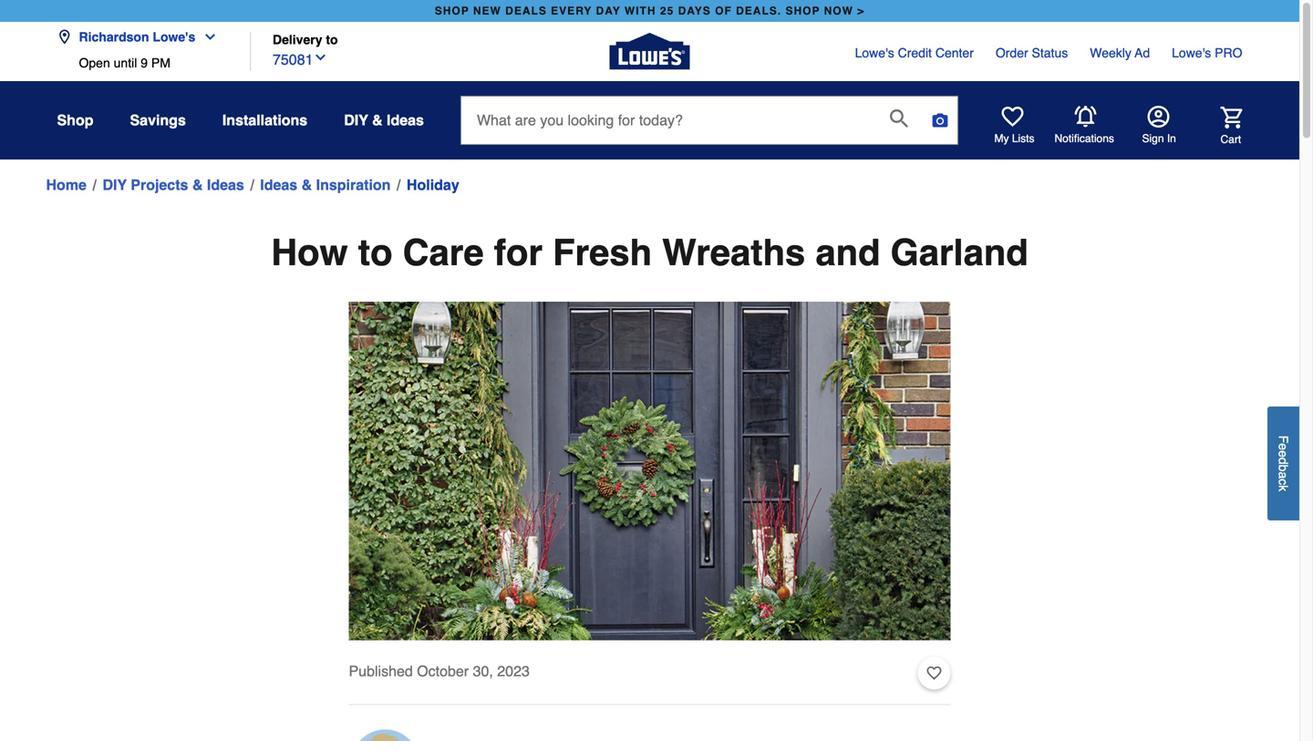 Task type: locate. For each thing, give the bounding box(es) containing it.
f e e d b a c k button
[[1268, 407, 1300, 521]]

1 horizontal spatial diy
[[344, 112, 368, 129]]

delivery to
[[273, 32, 338, 47]]

fresh
[[553, 232, 652, 274]]

0 vertical spatial diy
[[344, 112, 368, 129]]

lowe's home improvement cart image
[[1221, 107, 1243, 128]]

open
[[79, 56, 110, 70]]

ideas up holiday
[[387, 112, 424, 129]]

diy inside diy projects & ideas link
[[103, 177, 127, 193]]

e up b
[[1277, 451, 1291, 458]]

1 horizontal spatial &
[[302, 177, 312, 193]]

location image
[[57, 30, 72, 44]]

installations
[[222, 112, 308, 129]]

delivery
[[273, 32, 322, 47]]

0 horizontal spatial diy
[[103, 177, 127, 193]]

heart outline image
[[927, 664, 942, 684]]

75081 button
[[273, 47, 328, 71]]

how to care for fresh wreaths and garland
[[271, 232, 1029, 274]]

lowe's
[[153, 30, 195, 44], [855, 46, 895, 60], [1172, 46, 1212, 60]]

center
[[936, 46, 974, 60]]

diy inside diy & ideas "button"
[[344, 112, 368, 129]]

0 horizontal spatial ideas
[[207, 177, 244, 193]]

shop left now
[[786, 5, 820, 17]]

day
[[596, 5, 621, 17]]

d
[[1277, 458, 1291, 465]]

for
[[494, 232, 543, 274]]

2 horizontal spatial &
[[372, 112, 383, 129]]

every
[[551, 5, 592, 17]]

weekly ad link
[[1090, 44, 1150, 62]]

1 vertical spatial to
[[358, 232, 393, 274]]

october
[[417, 663, 469, 680]]

& up inspiration
[[372, 112, 383, 129]]

ideas inside "button"
[[387, 112, 424, 129]]

days
[[678, 5, 711, 17]]

& right projects
[[192, 177, 203, 193]]

2023
[[497, 663, 530, 680]]

diy projects & ideas link
[[103, 174, 244, 196]]

sign in button
[[1143, 106, 1177, 146]]

shop
[[435, 5, 469, 17], [786, 5, 820, 17]]

&
[[372, 112, 383, 129], [192, 177, 203, 193], [302, 177, 312, 193]]

& inside "button"
[[372, 112, 383, 129]]

cart
[[1221, 133, 1242, 146]]

weekly
[[1090, 46, 1132, 60]]

9
[[141, 56, 148, 70]]

lowe's pro link
[[1172, 44, 1243, 62]]

published
[[349, 663, 413, 680]]

25
[[660, 5, 674, 17]]

ideas & inspiration
[[260, 177, 391, 193]]

chevron down image
[[195, 30, 217, 44]]

my lists link
[[995, 106, 1035, 146]]

holiday link
[[407, 174, 460, 196]]

diy
[[344, 112, 368, 129], [103, 177, 127, 193]]

shop left new
[[435, 5, 469, 17]]

lowe's credit center
[[855, 46, 974, 60]]

None search field
[[461, 96, 959, 162]]

richardson
[[79, 30, 149, 44]]

published october 30, 2023
[[349, 663, 530, 680]]

b
[[1277, 465, 1291, 472]]

lowe's left pro
[[1172, 46, 1212, 60]]

order status link
[[996, 44, 1068, 62]]

deals.
[[736, 5, 782, 17]]

to up chevron down icon
[[326, 32, 338, 47]]

2 horizontal spatial lowe's
[[1172, 46, 1212, 60]]

credit
[[898, 46, 932, 60]]

& inside 'link'
[[302, 177, 312, 193]]

e
[[1277, 443, 1291, 451], [1277, 451, 1291, 458]]

1 vertical spatial diy
[[103, 177, 127, 193]]

to for delivery
[[326, 32, 338, 47]]

>
[[858, 5, 865, 17]]

1 horizontal spatial lowe's
[[855, 46, 895, 60]]

diy projects & ideas
[[103, 177, 244, 193]]

chevron down image
[[313, 50, 328, 65]]

e up d
[[1277, 443, 1291, 451]]

my lists
[[995, 132, 1035, 145]]

0 vertical spatial to
[[326, 32, 338, 47]]

lists
[[1012, 132, 1035, 145]]

ideas
[[387, 112, 424, 129], [207, 177, 244, 193], [260, 177, 298, 193]]

2 e from the top
[[1277, 451, 1291, 458]]

to
[[326, 32, 338, 47], [358, 232, 393, 274]]

& left inspiration
[[302, 177, 312, 193]]

lowe's home improvement notification center image
[[1075, 106, 1097, 128]]

1 horizontal spatial shop
[[786, 5, 820, 17]]

camera image
[[931, 111, 950, 130]]

lowe's up pm
[[153, 30, 195, 44]]

in
[[1168, 132, 1177, 145]]

f e e d b a c k
[[1277, 436, 1291, 492]]

0 horizontal spatial lowe's
[[153, 30, 195, 44]]

pro
[[1215, 46, 1243, 60]]

richardson lowe's button
[[57, 19, 225, 56]]

1 horizontal spatial ideas
[[260, 177, 298, 193]]

ideas right projects
[[207, 177, 244, 193]]

0 horizontal spatial &
[[192, 177, 203, 193]]

0 horizontal spatial shop
[[435, 5, 469, 17]]

order status
[[996, 46, 1068, 60]]

lowe's credit center link
[[855, 44, 974, 62]]

home
[[46, 177, 87, 193]]

shop
[[57, 112, 93, 129]]

lowe's left credit
[[855, 46, 895, 60]]

weekly ad
[[1090, 46, 1150, 60]]

0 horizontal spatial to
[[326, 32, 338, 47]]

to for how
[[358, 232, 393, 274]]

diy left projects
[[103, 177, 127, 193]]

diy up inspiration
[[344, 112, 368, 129]]

ideas down installations button at the left top
[[260, 177, 298, 193]]

2 horizontal spatial ideas
[[387, 112, 424, 129]]

1 horizontal spatial to
[[358, 232, 393, 274]]

status
[[1032, 46, 1068, 60]]

30,
[[473, 663, 493, 680]]

to right how
[[358, 232, 393, 274]]



Task type: vqa. For each thing, say whether or not it's contained in the screenshot.
SHOP
yes



Task type: describe. For each thing, give the bounding box(es) containing it.
sign
[[1143, 132, 1164, 145]]

lowe's for lowe's credit center
[[855, 46, 895, 60]]

home link
[[46, 174, 87, 196]]

notifications
[[1055, 132, 1115, 145]]

lowe's inside button
[[153, 30, 195, 44]]

1 e from the top
[[1277, 443, 1291, 451]]

richardson lowe's
[[79, 30, 195, 44]]

garland
[[891, 232, 1029, 274]]

inspiration
[[316, 177, 391, 193]]

75081
[[273, 51, 313, 68]]

shop button
[[57, 104, 93, 137]]

care
[[403, 232, 484, 274]]

lowe's home improvement lists image
[[1002, 106, 1024, 128]]

search image
[[890, 110, 909, 128]]

of
[[715, 5, 732, 17]]

order
[[996, 46, 1029, 60]]

ad
[[1135, 46, 1150, 60]]

shop new deals every day with 25 days of deals. shop now >
[[435, 5, 865, 17]]

holiday
[[407, 177, 460, 193]]

Search Query text field
[[462, 97, 876, 144]]

lowe's home improvement account image
[[1148, 106, 1170, 128]]

and
[[816, 232, 881, 274]]

deals
[[506, 5, 547, 17]]

a
[[1277, 472, 1291, 479]]

sign in
[[1143, 132, 1177, 145]]

a navy blue door on a brick home decorated with a fresh wreath and garland. image
[[349, 302, 951, 641]]

diy & ideas
[[344, 112, 424, 129]]

diy & ideas button
[[344, 104, 424, 137]]

lowe's pro
[[1172, 46, 1243, 60]]

2 shop from the left
[[786, 5, 820, 17]]

savings
[[130, 112, 186, 129]]

projects
[[131, 177, 188, 193]]

& for ideas
[[302, 177, 312, 193]]

1 shop from the left
[[435, 5, 469, 17]]

c
[[1277, 479, 1291, 485]]

shop new deals every day with 25 days of deals. shop now > link
[[431, 0, 869, 22]]

diy for diy projects & ideas
[[103, 177, 127, 193]]

savings button
[[130, 104, 186, 137]]

ideas inside 'link'
[[260, 177, 298, 193]]

open until 9 pm
[[79, 56, 170, 70]]

pm
[[151, 56, 170, 70]]

f
[[1277, 436, 1291, 443]]

until
[[114, 56, 137, 70]]

installations button
[[222, 104, 308, 137]]

lowe's for lowe's pro
[[1172, 46, 1212, 60]]

lowe's home improvement logo image
[[610, 11, 690, 92]]

& for diy
[[372, 112, 383, 129]]

how
[[271, 232, 348, 274]]

wreaths
[[662, 232, 806, 274]]

k
[[1277, 485, 1291, 492]]

now
[[824, 5, 854, 17]]

diy for diy & ideas
[[344, 112, 368, 129]]

ideas & inspiration link
[[260, 174, 391, 196]]

cart button
[[1195, 107, 1243, 147]]

new
[[473, 5, 502, 17]]

with
[[625, 5, 656, 17]]

my
[[995, 132, 1009, 145]]



